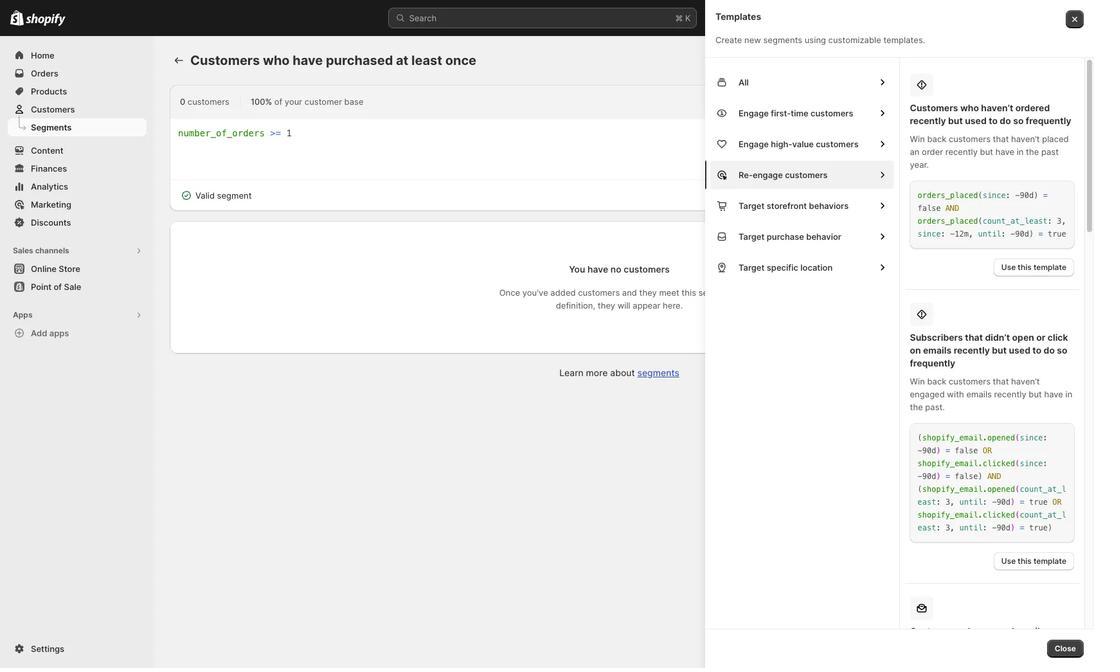 Task type: locate. For each thing, give the bounding box(es) containing it.
0 vertical spatial to
[[989, 115, 998, 126]]

use this template button up .
[[994, 552, 1075, 570]]

or up true ) at the bottom right of page
[[1053, 498, 1062, 507]]

select a plan to extend your shopify trial for just $1/month for your first 3 months.
[[904, 595, 1065, 618]]

duplicate
[[877, 55, 913, 65]]

first
[[1007, 608, 1023, 618]]

customers up with
[[949, 376, 991, 386]]

target inside target specific location button
[[739, 262, 765, 273]]

-
[[1016, 191, 1020, 200], [950, 230, 955, 239], [1011, 230, 1016, 239], [918, 446, 923, 455], [918, 472, 923, 481], [992, 498, 997, 507], [992, 523, 997, 532]]

2 shopify_email.opened from the top
[[923, 485, 1016, 494]]

they
[[640, 287, 657, 298], [598, 300, 615, 311]]

engage for engage first-time customers
[[739, 108, 769, 118]]

0 vertical spatial use this template button
[[994, 259, 1075, 277]]

do down or
[[1044, 345, 1055, 356]]

customers for customers who opened emails frequently in the last 3 months
[[910, 626, 959, 637]]

0 vertical spatial target
[[739, 201, 765, 211]]

win inside win back customers that haven't engaged with emails recently but have in the past.
[[910, 376, 925, 386]]

past
[[1042, 147, 1059, 157]]

in right left
[[971, 551, 982, 567]]

meet
[[659, 287, 680, 298]]

who for have
[[263, 53, 290, 68]]

( up shopify_email.clicked (
[[918, 485, 923, 494]]

2 days left in your trial
[[904, 551, 1039, 567]]

count_at_l
[[1020, 485, 1067, 494], [1020, 511, 1067, 520]]

90d left false )
[[923, 472, 937, 481]]

: inside 3 , since :
[[941, 230, 946, 239]]

customers who haven't ordered recently but used to do so frequently
[[910, 102, 1072, 126]]

since for orders_placed ( since :
[[983, 191, 1006, 200]]

until down ( shopify_email.opened (
[[960, 498, 983, 507]]

, inside 3 , since :
[[1062, 217, 1067, 226]]

do up 'win back customers that haven't placed an order recently but have in the past year.'
[[1000, 115, 1011, 126]]

so down ordered
[[1014, 115, 1024, 126]]

shopify_email.opened for ( shopify_email.opened (
[[923, 485, 1016, 494]]

emails up months at the bottom of page
[[1017, 626, 1045, 637]]

shopify_email.clicked for shopify_email.clicked ( since :
[[918, 459, 1016, 468]]

purchased
[[326, 53, 393, 68]]

emails inside customers who opened emails frequently in the last 3 months
[[1017, 626, 1045, 637]]

haven't down open
[[1011, 376, 1040, 386]]

target
[[739, 201, 765, 211], [739, 231, 765, 242], [739, 262, 765, 273]]

1 back from the top
[[928, 134, 947, 144]]

and
[[946, 204, 960, 213], [988, 472, 1002, 481]]

segments link
[[638, 367, 680, 378]]

1 target from the top
[[739, 201, 765, 211]]

0 vertical spatial back
[[928, 134, 947, 144]]

shopify_email.opened
[[923, 433, 1016, 442], [923, 485, 1016, 494]]

1 vertical spatial shopify_email.opened
[[923, 485, 1016, 494]]

customers up definition,
[[578, 287, 620, 298]]

, down shopify_email.clicked (
[[950, 523, 955, 532]]

1 shopify_email.clicked from the top
[[918, 459, 1016, 468]]

0 vertical spatial template
[[1034, 262, 1067, 272]]

0 vertical spatial engage
[[739, 108, 769, 118]]

2 vertical spatial target
[[739, 262, 765, 273]]

the down engaged
[[910, 402, 923, 412]]

have
[[293, 53, 323, 68], [996, 147, 1015, 157], [588, 264, 608, 275], [1045, 389, 1064, 399]]

use for open
[[1002, 556, 1016, 566]]

1 vertical spatial who
[[961, 102, 979, 113]]

but inside subscribers that didn't open or click on emails recently but used to do so frequently
[[992, 345, 1007, 356]]

in
[[1017, 147, 1024, 157], [1066, 389, 1073, 399], [971, 551, 982, 567], [958, 639, 966, 649]]

1 vertical spatial target
[[739, 231, 765, 242]]

target left 'purchase'
[[739, 231, 765, 242]]

1 vertical spatial east
[[918, 523, 937, 532]]

0 vertical spatial until
[[978, 230, 1002, 239]]

use this template button down count_at_least
[[994, 259, 1075, 277]]

0 vertical spatial plan
[[938, 595, 955, 605]]

discounts
[[31, 217, 71, 228]]

1 vertical spatial template
[[1034, 556, 1067, 566]]

0 vertical spatial east
[[918, 498, 937, 507]]

template down count_at_least
[[1034, 262, 1067, 272]]

0 vertical spatial emails
[[923, 345, 952, 356]]

last
[[985, 639, 1001, 649]]

or down ( shopify_email.opened ( since :
[[983, 446, 992, 455]]

0 horizontal spatial so
[[1014, 115, 1024, 126]]

1 vertical spatial that
[[965, 332, 983, 343]]

close button
[[1047, 640, 1084, 658]]

since up shopify_email.clicked ( since : on the bottom of the page
[[1020, 433, 1043, 442]]

2 template from the top
[[1034, 556, 1067, 566]]

1 horizontal spatial on
[[964, 574, 973, 585]]

the inside win back customers that haven't engaged with emails recently but have in the past.
[[910, 402, 923, 412]]

1 vertical spatial 3 ,
[[946, 523, 955, 532]]

0 vertical spatial haven't
[[982, 102, 1014, 113]]

recently right order
[[946, 147, 978, 157]]

shopify_email.opened down false )
[[923, 485, 1016, 494]]

customers inside customers who opened emails frequently in the last 3 months
[[910, 626, 959, 637]]

target inside "target purchase behavior" button
[[739, 231, 765, 242]]

who for opened
[[961, 626, 979, 637]]

0 vertical spatial shopify_email.opened
[[923, 433, 1016, 442]]

2 engage from the top
[[739, 139, 769, 149]]

shopify_email.clicked up false )
[[918, 459, 1016, 468]]

0 horizontal spatial do
[[1000, 115, 1011, 126]]

a inside select a plan to extend your shopify trial for just $1/month for your first 3 months.
[[931, 595, 936, 605]]

-90d ) left false )
[[918, 472, 941, 481]]

use
[[1012, 55, 1027, 65], [1002, 262, 1016, 272], [1002, 556, 1016, 566]]

have down click
[[1045, 389, 1064, 399]]

customers down customers who haven't ordered recently but used to do so frequently
[[949, 134, 991, 144]]

1 horizontal spatial do
[[1044, 345, 1055, 356]]

0 vertical spatial shopify_email.clicked
[[918, 459, 1016, 468]]

for down extend
[[974, 608, 985, 618]]

apps
[[49, 328, 69, 338]]

specific
[[767, 262, 799, 273]]

select a plan link
[[904, 627, 1071, 645]]

that inside win back customers that haven't engaged with emails recently but have in the past.
[[993, 376, 1009, 386]]

east up days
[[918, 523, 937, 532]]

2 use this template button from the top
[[994, 552, 1075, 570]]

value
[[793, 139, 814, 149]]

to inside select a plan to extend your shopify trial for just $1/month for your first 3 months.
[[957, 595, 966, 605]]

plan for select a plan to extend your shopify trial for just $1/month for your first 3 months.
[[938, 595, 955, 605]]

back
[[928, 134, 947, 144], [928, 376, 947, 386]]

haven't inside win back customers that haven't engaged with emails recently but have in the past.
[[1011, 376, 1040, 386]]

trial inside select a plan to extend your shopify trial for just $1/month for your first 3 months.
[[1050, 595, 1065, 605]]

this for subscribers that didn't open or click on emails recently but used to do so frequently
[[1018, 556, 1032, 566]]

0 vertical spatial the
[[1026, 147, 1039, 157]]

1 vertical spatial plan
[[996, 631, 1012, 640]]

0 horizontal spatial segments
[[638, 367, 680, 378]]

1 engage from the top
[[739, 108, 769, 118]]

0 vertical spatial count_at_l
[[1020, 485, 1067, 494]]

your
[[285, 96, 302, 107], [986, 551, 1013, 567], [997, 595, 1015, 605], [988, 608, 1005, 618]]

1 vertical spatial true
[[1030, 498, 1048, 507]]

1 vertical spatial so
[[1057, 345, 1068, 356]]

to up $1/month at the bottom right of the page
[[957, 595, 966, 605]]

recently for win back customers that haven't engaged with emails recently but have in the past.
[[994, 389, 1027, 399]]

who up 'win back customers that haven't placed an order recently but have in the past year.'
[[961, 102, 979, 113]]

0 horizontal spatial a
[[931, 595, 936, 605]]

but inside win back customers that haven't engaged with emails recently but have in the past.
[[1029, 389, 1042, 399]]

1 vertical spatial a
[[989, 631, 994, 640]]

customers inside button
[[785, 170, 828, 180]]

learn more about segments
[[560, 367, 680, 378]]

east
[[918, 498, 937, 507], [918, 523, 937, 532]]

have down customers who haven't ordered recently but used to do so frequently
[[996, 147, 1015, 157]]

haven't left ordered
[[982, 102, 1014, 113]]

so down click
[[1057, 345, 1068, 356]]

emails
[[923, 345, 952, 356], [967, 389, 992, 399], [1017, 626, 1045, 637]]

1 use this template from the top
[[1002, 262, 1067, 272]]

emails inside subscribers that didn't open or click on emails recently but used to do so frequently
[[923, 345, 952, 356]]

:
[[1006, 191, 1011, 200], [1048, 217, 1053, 226], [941, 230, 946, 239], [1002, 230, 1006, 239], [1043, 433, 1048, 442], [1043, 459, 1048, 468], [937, 498, 941, 507], [983, 498, 988, 507], [937, 523, 941, 532], [983, 523, 988, 532]]

high-
[[771, 139, 793, 149]]

1 horizontal spatial for
[[974, 608, 985, 618]]

behavior
[[807, 231, 842, 242]]

0 vertical spatial orders_placed
[[918, 191, 978, 200]]

1 vertical spatial this
[[682, 287, 696, 298]]

count_at_l east down false )
[[918, 485, 1067, 507]]

0 horizontal spatial the
[[910, 402, 923, 412]]

3 target from the top
[[739, 262, 765, 273]]

target for target storefront behaviors
[[739, 201, 765, 211]]

0 vertical spatial win
[[910, 134, 925, 144]]

0 vertical spatial or
[[983, 446, 992, 455]]

plan for select a plan
[[996, 631, 1012, 640]]

target specific location
[[739, 262, 833, 273]]

2 orders_placed from the top
[[918, 217, 978, 226]]

1 vertical spatial do
[[1044, 345, 1055, 356]]

trial right your
[[924, 574, 939, 585]]

1 template from the top
[[1034, 262, 1067, 272]]

segment
[[1029, 55, 1062, 65], [217, 190, 252, 201]]

1 horizontal spatial and
[[988, 472, 1002, 481]]

to down or
[[1033, 345, 1042, 356]]

emails inside win back customers that haven't engaged with emails recently but have in the past.
[[967, 389, 992, 399]]

2 target from the top
[[739, 231, 765, 242]]

shopify_email.clicked down ( shopify_email.opened (
[[918, 511, 1016, 520]]

0 horizontal spatial trial
[[924, 574, 939, 585]]

3 right last
[[1003, 639, 1009, 649]]

use up november
[[1002, 556, 1016, 566]]

2 back from the top
[[928, 376, 947, 386]]

-90d ) up count_at_least
[[1016, 191, 1039, 200]]

but
[[948, 115, 963, 126], [980, 147, 994, 157], [992, 345, 1007, 356], [1029, 389, 1042, 399]]

engage left first-
[[739, 108, 769, 118]]

2 vertical spatial this
[[1018, 556, 1032, 566]]

customers inside 'win back customers that haven't placed an order recently but have in the past year.'
[[949, 134, 991, 144]]

who
[[263, 53, 290, 68], [961, 102, 979, 113], [961, 626, 979, 637]]

false down orders_placed ( since :
[[918, 204, 941, 213]]

definition,
[[556, 300, 596, 311]]

win inside 'win back customers that haven't placed an order recently but have in the past year.'
[[910, 134, 925, 144]]

1 for from the left
[[904, 608, 915, 618]]

2 win from the top
[[910, 376, 925, 386]]

1 vertical spatial and
[[988, 472, 1002, 481]]

use this template button for customers who haven't ordered recently but used to do so frequently
[[994, 259, 1075, 277]]

2 east from the top
[[918, 523, 937, 532]]

1 vertical spatial back
[[928, 376, 947, 386]]

1 vertical spatial until
[[960, 498, 983, 507]]

1 vertical spatial count_at_l east
[[918, 511, 1067, 532]]

0 horizontal spatial segment
[[217, 190, 252, 201]]

- down engaged
[[918, 446, 923, 455]]

-90d ) down ( shopify_email.opened (
[[992, 498, 1016, 507]]

1 vertical spatial count_at_l
[[1020, 511, 1067, 520]]

in left last
[[958, 639, 966, 649]]

0 vertical spatial true
[[1048, 230, 1067, 239]]

since up orders_placed ( count_at_least :
[[983, 191, 1006, 200]]

you
[[569, 264, 585, 275]]

back inside win back customers that haven't engaged with emails recently but have in the past.
[[928, 376, 947, 386]]

1 orders_placed from the top
[[918, 191, 978, 200]]

back for customers who haven't ordered recently but used to do so frequently
[[928, 134, 947, 144]]

apps
[[13, 310, 33, 320]]

1 vertical spatial they
[[598, 300, 615, 311]]

2 days left in your trial element
[[891, 573, 1084, 658]]

2 count_at_l from the top
[[1020, 511, 1067, 520]]

since for shopify_email.clicked ( since :
[[1020, 459, 1043, 468]]

or
[[1037, 332, 1046, 343]]

( shopify_email.opened ( since :
[[918, 433, 1048, 442]]

your inside the 2 days left in your trial dropdown button
[[986, 551, 1013, 567]]

until : down orders_placed ( count_at_least :
[[978, 230, 1006, 239]]

0 horizontal spatial for
[[904, 608, 915, 618]]

0 vertical spatial segment
[[1029, 55, 1062, 65]]

1 vertical spatial haven't
[[1011, 134, 1040, 144]]

win for customers who haven't ordered recently but used to do so frequently
[[910, 134, 925, 144]]

segment inside alert
[[217, 190, 252, 201]]

time
[[791, 108, 809, 118]]

valid segment
[[195, 190, 252, 201]]

3 , since :
[[918, 217, 1067, 239]]

12m
[[955, 230, 969, 239]]

2 horizontal spatial the
[[1026, 147, 1039, 157]]

1 horizontal spatial the
[[968, 639, 982, 649]]

select inside select a plan to extend your shopify trial for just $1/month for your first 3 months.
[[904, 595, 929, 605]]

that inside 'win back customers that haven't placed an order recently but have in the past year.'
[[993, 134, 1009, 144]]

orders_placed
[[918, 191, 978, 200], [918, 217, 978, 226]]

2 vertical spatial haven't
[[1011, 376, 1040, 386]]

your up november
[[986, 551, 1013, 567]]

subscribers that didn't open or click on emails recently but used to do so frequently
[[910, 332, 1068, 368]]

with
[[947, 389, 964, 399]]

used inside subscribers that didn't open or click on emails recently but used to do so frequently
[[1009, 345, 1031, 356]]

2 vertical spatial until
[[960, 523, 983, 532]]

until
[[978, 230, 1002, 239], [960, 498, 983, 507], [960, 523, 983, 532]]

1 vertical spatial use
[[1002, 262, 1016, 272]]

2 vertical spatial trial
[[1050, 595, 1065, 605]]

2 vertical spatial use
[[1002, 556, 1016, 566]]

used down open
[[1009, 345, 1031, 356]]

first-
[[771, 108, 791, 118]]

recently for win back customers that haven't placed an order recently but have in the past year.
[[946, 147, 978, 157]]

2 shopify_email.clicked from the top
[[918, 511, 1016, 520]]

recently inside 'win back customers that haven't placed an order recently but have in the past year.'
[[946, 147, 978, 157]]

1 horizontal spatial used
[[1009, 345, 1031, 356]]

channels
[[35, 246, 69, 255]]

( up shopify_email.clicked ( since : on the bottom of the page
[[1016, 433, 1020, 442]]

1 vertical spatial emails
[[967, 389, 992, 399]]

haven't inside customers who haven't ordered recently but used to do so frequently
[[982, 102, 1014, 113]]

1 horizontal spatial so
[[1057, 345, 1068, 356]]

segments right new
[[764, 35, 803, 45]]

true
[[1048, 230, 1067, 239], [1030, 498, 1048, 507], [1030, 523, 1048, 532]]

engage high-value customers button
[[711, 130, 894, 158]]

90d down past.
[[923, 446, 937, 455]]

but down or
[[1029, 389, 1042, 399]]

frequently up placed
[[1026, 115, 1072, 126]]

2 vertical spatial to
[[957, 595, 966, 605]]

0 vertical spatial on
[[910, 345, 921, 356]]

1 vertical spatial use this template
[[1002, 556, 1067, 566]]

but inside 'win back customers that haven't placed an order recently but have in the past year.'
[[980, 147, 994, 157]]

east up shopify_email.clicked (
[[918, 498, 937, 507]]

engage first-time customers button
[[711, 99, 894, 127]]

haven't for ordered
[[1011, 134, 1040, 144]]

orders_placed for orders_placed ( since :
[[918, 191, 978, 200]]

1 vertical spatial the
[[910, 402, 923, 412]]

shopify_email.opened up shopify_email.clicked ( since : on the bottom of the page
[[923, 433, 1016, 442]]

2 vertical spatial frequently
[[910, 639, 956, 649]]

in inside dropdown button
[[971, 551, 982, 567]]

0 vertical spatial and
[[946, 204, 960, 213]]

target inside target storefront behaviors button
[[739, 201, 765, 211]]

0 vertical spatial this
[[1018, 262, 1032, 272]]

2 vertical spatial that
[[993, 376, 1009, 386]]

behaviors
[[809, 201, 849, 211]]

until :
[[978, 230, 1006, 239], [960, 498, 988, 507], [960, 523, 988, 532]]

0 horizontal spatial used
[[965, 115, 987, 126]]

use down 3 , since :
[[1002, 262, 1016, 272]]

this
[[1018, 262, 1032, 272], [682, 287, 696, 298], [1018, 556, 1032, 566]]

on inside subscribers that didn't open or click on emails recently but used to do so frequently
[[910, 345, 921, 356]]

use inside button
[[1012, 55, 1027, 65]]

engage
[[739, 108, 769, 118], [739, 139, 769, 149]]

that left didn't
[[965, 332, 983, 343]]

since down ( shopify_email.opened ( since :
[[1020, 459, 1043, 468]]

segment inside button
[[1029, 55, 1062, 65]]

use up ordered
[[1012, 55, 1027, 65]]

⌘
[[676, 13, 683, 23]]

0 horizontal spatial plan
[[938, 595, 955, 605]]

1 vertical spatial orders_placed
[[918, 217, 978, 226]]

this inside once you've added customers and they meet this segment's definition, they will appear here.
[[682, 287, 696, 298]]

but down customers who haven't ordered recently but used to do so frequently
[[980, 147, 994, 157]]

1 horizontal spatial emails
[[967, 389, 992, 399]]

0 vertical spatial so
[[1014, 115, 1024, 126]]

customers for customers who have purchased at least once
[[190, 53, 260, 68]]

1 vertical spatial used
[[1009, 345, 1031, 356]]

the inside 'win back customers that haven't placed an order recently but have in the past year.'
[[1026, 147, 1039, 157]]

plan inside "select a plan" link
[[996, 631, 1012, 640]]

who inside customers who haven't ordered recently but used to do so frequently
[[961, 102, 979, 113]]

0 vertical spatial segments
[[764, 35, 803, 45]]

win
[[910, 134, 925, 144], [910, 376, 925, 386]]

2 use this template from the top
[[1002, 556, 1067, 566]]

use this template button for subscribers that didn't open or click on emails recently but used to do so frequently
[[994, 552, 1075, 570]]

1 shopify_email.opened from the top
[[923, 433, 1016, 442]]

plan
[[938, 595, 955, 605], [996, 631, 1012, 640]]

2 vertical spatial until :
[[960, 523, 988, 532]]

but up 'win back customers that haven't placed an order recently but have in the past year.'
[[948, 115, 963, 126]]

customers inside customers who haven't ordered recently but used to do so frequently
[[910, 102, 959, 113]]

k
[[685, 13, 691, 23]]

for
[[904, 608, 915, 618], [974, 608, 985, 618]]

1 vertical spatial select
[[964, 631, 987, 640]]

1 vertical spatial to
[[1033, 345, 1042, 356]]

to inside subscribers that didn't open or click on emails recently but used to do so frequently
[[1033, 345, 1042, 356]]

recently down subscribers that didn't open or click on emails recently but used to do so frequently
[[994, 389, 1027, 399]]

until down shopify_email.clicked (
[[960, 523, 983, 532]]

1 use this template button from the top
[[994, 259, 1075, 277]]

who inside customers who opened emails frequently in the last 3 months
[[961, 626, 979, 637]]

target for target specific location
[[739, 262, 765, 273]]

2 3 , from the top
[[946, 523, 955, 532]]

days
[[916, 551, 944, 567]]

customers up segments
[[31, 104, 75, 114]]

0 vertical spatial a
[[931, 595, 936, 605]]

or
[[983, 446, 992, 455], [1053, 498, 1062, 507]]

select for select a plan
[[964, 631, 987, 640]]

until : down ( shopify_email.opened (
[[960, 498, 988, 507]]

recently inside subscribers that didn't open or click on emails recently but used to do so frequently
[[954, 345, 990, 356]]

have left no in the top right of the page
[[588, 264, 608, 275]]

least
[[412, 53, 442, 68]]

recently inside customers who haven't ordered recently but used to do so frequently
[[910, 115, 946, 126]]

the left last
[[968, 639, 982, 649]]

use this template for customers who haven't ordered recently but used to do so frequently
[[1002, 262, 1067, 272]]

target left specific
[[739, 262, 765, 273]]

recently for subscribers that didn't open or click on emails recently but used to do so frequently
[[954, 345, 990, 356]]

but for an
[[980, 147, 994, 157]]

, right count_at_least
[[1062, 217, 1067, 226]]

0 vertical spatial who
[[263, 53, 290, 68]]

2 count_at_l east from the top
[[918, 511, 1067, 532]]

2 vertical spatial emails
[[1017, 626, 1045, 637]]

emails down subscribers
[[923, 345, 952, 356]]

do
[[1000, 115, 1011, 126], [1044, 345, 1055, 356]]

0 vertical spatial used
[[965, 115, 987, 126]]

storefront
[[767, 201, 807, 211]]

discounts link
[[8, 213, 147, 231]]

haven't inside 'win back customers that haven't placed an order recently but have in the past year.'
[[1011, 134, 1040, 144]]

-90d ) down past.
[[918, 446, 941, 455]]

settings link
[[8, 640, 147, 658]]

customers
[[188, 96, 230, 107], [811, 108, 854, 118], [949, 134, 991, 144], [816, 139, 859, 149], [785, 170, 828, 180], [624, 264, 670, 275], [578, 287, 620, 298], [949, 376, 991, 386]]

until : down shopify_email.clicked (
[[960, 523, 988, 532]]

1 horizontal spatial plan
[[996, 631, 1012, 640]]

sales channels
[[13, 246, 69, 255]]

customers up order
[[910, 102, 959, 113]]

on right the ends
[[964, 574, 973, 585]]

customers right 0
[[188, 96, 230, 107]]

segment's
[[699, 287, 740, 298]]

back inside 'win back customers that haven't placed an order recently but have in the past year.'
[[928, 134, 947, 144]]

but for on
[[992, 345, 1007, 356]]

0 vertical spatial 3 ,
[[946, 498, 955, 507]]

since
[[983, 191, 1006, 200], [918, 230, 941, 239], [1020, 433, 1043, 442], [1020, 459, 1043, 468]]

so
[[1014, 115, 1024, 126], [1057, 345, 1068, 356]]

who up of
[[263, 53, 290, 68]]

plan inside select a plan to extend your shopify trial for just $1/month for your first 3 months.
[[938, 595, 955, 605]]

count_at_l east
[[918, 485, 1067, 507], [918, 511, 1067, 532]]

in inside customers who opened emails frequently in the last 3 months
[[958, 639, 966, 649]]

and down shopify_email.clicked ( since : on the bottom of the page
[[988, 472, 1002, 481]]

segments link
[[8, 118, 147, 136]]

win up engaged
[[910, 376, 925, 386]]

haven't
[[982, 102, 1014, 113], [1011, 134, 1040, 144], [1011, 376, 1040, 386]]

emails right with
[[967, 389, 992, 399]]

since inside 3 , since :
[[918, 230, 941, 239]]

and down orders_placed ( since :
[[946, 204, 960, 213]]

1 win from the top
[[910, 134, 925, 144]]

win for subscribers that didn't open or click on emails recently but used to do so frequently
[[910, 376, 925, 386]]

that down customers who haven't ordered recently but used to do so frequently
[[993, 134, 1009, 144]]

template for customers who haven't ordered recently but used to do so frequently
[[1034, 262, 1067, 272]]

template for subscribers that didn't open or click on emails recently but used to do so frequently
[[1034, 556, 1067, 566]]

recently inside win back customers that haven't engaged with emails recently but have in the past.
[[994, 389, 1027, 399]]

use this template up .
[[1002, 556, 1067, 566]]

who down $1/month at the bottom right of the page
[[961, 626, 979, 637]]

0 horizontal spatial select
[[904, 595, 929, 605]]



Task type: describe. For each thing, give the bounding box(es) containing it.
- left false )
[[918, 472, 923, 481]]

appear
[[633, 300, 661, 311]]

3 inside 3 , since :
[[1057, 217, 1062, 226]]

emails for with
[[967, 389, 992, 399]]

2 vertical spatial true
[[1030, 523, 1048, 532]]

that for do
[[993, 134, 1009, 144]]

purchase
[[767, 231, 804, 242]]

0 customers
[[180, 96, 230, 107]]

customers who opened emails frequently in the last 3 months
[[910, 626, 1045, 649]]

target for target purchase behavior
[[739, 231, 765, 242]]

frequently inside subscribers that didn't open or click on emails recently but used to do so frequently
[[910, 358, 956, 368]]

2 vertical spatial false
[[955, 472, 978, 481]]

subscribers
[[910, 332, 963, 343]]

1 count_at_l from the top
[[1020, 485, 1067, 494]]

november
[[976, 574, 1018, 585]]

of
[[274, 96, 283, 107]]

have up '100% of your customer base'
[[293, 53, 323, 68]]

your trial ends on november 4 .
[[904, 574, 1028, 585]]

past.
[[926, 402, 945, 412]]

new
[[745, 35, 761, 45]]

more
[[586, 367, 608, 378]]

target storefront behaviors button
[[711, 192, 894, 220]]

engage
[[753, 170, 783, 180]]

opened
[[982, 626, 1015, 637]]

100%
[[251, 96, 272, 107]]

have inside 'win back customers that haven't placed an order recently but have in the past year.'
[[996, 147, 1015, 157]]

segments
[[31, 122, 72, 132]]

shopify image
[[26, 13, 66, 26]]

this for customers who haven't ordered recently but used to do so frequently
[[1018, 262, 1032, 272]]

frequently inside customers who opened emails frequently in the last 3 months
[[910, 639, 956, 649]]

so inside subscribers that didn't open or click on emails recently but used to do so frequently
[[1057, 345, 1068, 356]]

segment for valid segment
[[217, 190, 252, 201]]

once you've added customers and they meet this segment's definition, they will appear here.
[[499, 287, 740, 311]]

months
[[1011, 639, 1044, 649]]

sales channels button
[[8, 242, 147, 260]]

- down count_at_least
[[1011, 230, 1016, 239]]

create new segments using customizable templates.
[[716, 35, 926, 45]]

( down shopify_email.clicked ( since : on the bottom of the page
[[1016, 485, 1020, 494]]

1 vertical spatial false
[[955, 446, 978, 455]]

select for select a plan to extend your shopify trial for just $1/month for your first 3 months.
[[904, 595, 929, 605]]

on inside '2 days left in your trial' element
[[964, 574, 973, 585]]

open
[[1012, 332, 1035, 343]]

placed
[[1042, 134, 1069, 144]]

haven't for open
[[1011, 376, 1040, 386]]

0 vertical spatial false
[[918, 204, 941, 213]]

1 vertical spatial segments
[[638, 367, 680, 378]]

trial inside dropdown button
[[1016, 551, 1039, 567]]

since for 3 , since :
[[918, 230, 941, 239]]

shopify_email.opened for ( shopify_email.opened ( since :
[[923, 433, 1016, 442]]

your right of
[[285, 96, 302, 107]]

= left true ) at the bottom right of page
[[1020, 523, 1025, 532]]

( down ( shopify_email.opened ( since :
[[1016, 459, 1020, 468]]

but for with
[[1029, 389, 1042, 399]]

1 east from the top
[[918, 498, 937, 507]]

no
[[611, 264, 622, 275]]

$1/month
[[934, 608, 972, 618]]

count_at_least
[[983, 217, 1048, 226]]

use for ordered
[[1002, 262, 1016, 272]]

the for customers who haven't ordered recently but used to do so frequently
[[1026, 147, 1039, 157]]

orders_placed ( since :
[[918, 191, 1011, 200]]

back for subscribers that didn't open or click on emails recently but used to do so frequently
[[928, 376, 947, 386]]

all
[[739, 77, 749, 87]]

use segment button
[[1005, 51, 1069, 69]]

base
[[344, 96, 364, 107]]

2 days left in your trial button
[[891, 540, 1084, 567]]

create
[[716, 35, 742, 45]]

in inside 'win back customers that haven't placed an order recently but have in the past year.'
[[1017, 147, 1024, 157]]

home
[[31, 50, 55, 60]]

do inside subscribers that didn't open or click on emails recently but used to do so frequently
[[1044, 345, 1055, 356]]

1 3 , from the top
[[946, 498, 955, 507]]

valid segment alert
[[170, 180, 262, 211]]

ends
[[942, 574, 961, 585]]

that inside subscribers that didn't open or click on emails recently but used to do so frequently
[[965, 332, 983, 343]]

0 vertical spatial until :
[[978, 230, 1006, 239]]

.
[[1026, 574, 1028, 585]]

added
[[551, 287, 576, 298]]

1 horizontal spatial segments
[[764, 35, 803, 45]]

1 horizontal spatial they
[[640, 287, 657, 298]]

0 horizontal spatial or
[[983, 446, 992, 455]]

-90d ) up the 2 days left in your trial dropdown button
[[992, 523, 1016, 532]]

engaged
[[910, 389, 945, 399]]

2 for from the left
[[974, 608, 985, 618]]

shopify_email.clicked for shopify_email.clicked (
[[918, 511, 1016, 520]]

have inside win back customers that haven't engaged with emails recently but have in the past.
[[1045, 389, 1064, 399]]

shopify
[[1017, 595, 1048, 605]]

duplicate button
[[870, 51, 920, 69]]

frequently inside customers who haven't ordered recently but used to do so frequently
[[1026, 115, 1072, 126]]

here.
[[663, 300, 683, 311]]

about
[[610, 367, 635, 378]]

who for haven't
[[961, 102, 979, 113]]

in inside win back customers that haven't engaged with emails recently but have in the past.
[[1066, 389, 1073, 399]]

used inside customers who haven't ordered recently but used to do so frequently
[[965, 115, 987, 126]]

- down ( shopify_email.opened (
[[992, 498, 997, 507]]

templates.
[[884, 35, 926, 45]]

a for select a plan to extend your shopify trial for just $1/month for your first 3 months.
[[931, 595, 936, 605]]

customers for customers
[[31, 104, 75, 114]]

( up orders_placed ( count_at_least :
[[978, 191, 983, 200]]

re-
[[739, 170, 753, 180]]

1 vertical spatial trial
[[924, 574, 939, 585]]

90d up count_at_least
[[1020, 191, 1034, 200]]

re-engage customers button
[[711, 161, 894, 189]]

a for select a plan
[[989, 631, 994, 640]]

-90d ) down count_at_least
[[1011, 230, 1034, 239]]

( up the 2 days left in your trial dropdown button
[[1016, 511, 1020, 520]]

didn't
[[985, 332, 1010, 343]]

close
[[1055, 644, 1076, 653]]

ordered
[[1016, 102, 1050, 113]]

1 vertical spatial or
[[1053, 498, 1062, 507]]

1 vertical spatial until :
[[960, 498, 988, 507]]

3 down shopify_email.clicked (
[[946, 523, 950, 532]]

customizable
[[829, 35, 882, 45]]

but inside customers who haven't ordered recently but used to do so frequently
[[948, 115, 963, 126]]

, down orders_placed ( count_at_least :
[[969, 230, 974, 239]]

- up count_at_least
[[1016, 191, 1020, 200]]

90d down count_at_least
[[1016, 230, 1029, 239]]

left
[[948, 551, 968, 567]]

all button
[[711, 68, 894, 96]]

your up the opened
[[988, 608, 1005, 618]]

0 horizontal spatial and
[[946, 204, 960, 213]]

learn
[[560, 367, 584, 378]]

= left false )
[[946, 472, 950, 481]]

- up the 2 days left in your trial dropdown button
[[992, 523, 997, 532]]

valid
[[195, 190, 215, 201]]

, up shopify_email.clicked (
[[950, 498, 955, 507]]

( shopify_email.opened (
[[918, 485, 1020, 494]]

an
[[910, 147, 920, 157]]

3 inside customers who opened emails frequently in the last 3 months
[[1003, 639, 1009, 649]]

( down orders_placed ( since :
[[978, 217, 983, 226]]

engage for engage high-value customers
[[739, 139, 769, 149]]

the for subscribers that didn't open or click on emails recently but used to do so frequently
[[910, 402, 923, 412]]

at
[[396, 53, 409, 68]]

that for recently
[[993, 376, 1009, 386]]

target specific location button
[[711, 253, 894, 282]]

customers link
[[8, 100, 147, 118]]

customers right time
[[811, 108, 854, 118]]

you have no customers
[[569, 264, 670, 275]]

false )
[[955, 472, 983, 481]]

customers inside once you've added customers and they meet this segment's definition, they will appear here.
[[578, 287, 620, 298]]

= up count_at_least
[[1043, 191, 1048, 200]]

the inside customers who opened emails frequently in the last 3 months
[[968, 639, 982, 649]]

emails for on
[[923, 345, 952, 356]]

90d up the 2 days left in your trial dropdown button
[[997, 523, 1011, 532]]

customers right value
[[816, 139, 859, 149]]

customers for customers who haven't ordered recently but used to do so frequently
[[910, 102, 959, 113]]

segment for use segment
[[1029, 55, 1062, 65]]

= up shopify_email.clicked ( since : on the bottom of the page
[[946, 446, 950, 455]]

0 horizontal spatial they
[[598, 300, 615, 311]]

templates
[[716, 11, 761, 22]]

= down shopify_email.clicked ( since : on the bottom of the page
[[1020, 498, 1025, 507]]

⌘ k
[[676, 13, 691, 23]]

home link
[[8, 46, 147, 64]]

true )
[[1030, 523, 1053, 532]]

2
[[904, 551, 912, 567]]

target storefront behaviors
[[739, 201, 849, 211]]

location
[[801, 262, 833, 273]]

orders_placed for orders_placed ( count_at_least :
[[918, 217, 978, 226]]

90d down ( shopify_email.opened (
[[997, 498, 1011, 507]]

win back customers that haven't placed an order recently but have in the past year.
[[910, 134, 1069, 170]]

engage first-time customers
[[739, 108, 854, 118]]

use this template for subscribers that didn't open or click on emails recently but used to do so frequently
[[1002, 556, 1067, 566]]

and
[[622, 287, 637, 298]]

3 up shopify_email.clicked (
[[946, 498, 950, 507]]

( down engaged
[[918, 433, 923, 442]]

customers inside win back customers that haven't engaged with emails recently but have in the past.
[[949, 376, 991, 386]]

shopify_email.clicked ( since :
[[918, 459, 1048, 468]]

add apps button
[[8, 324, 147, 342]]

your up the first
[[997, 595, 1015, 605]]

extend
[[968, 595, 995, 605]]

- down orders_placed ( count_at_least :
[[950, 230, 955, 239]]

customers up and
[[624, 264, 670, 275]]

just
[[917, 608, 932, 618]]

to inside customers who haven't ordered recently but used to do so frequently
[[989, 115, 998, 126]]

customers who have purchased at least once
[[190, 53, 477, 68]]

1 count_at_l east from the top
[[918, 485, 1067, 507]]

3 inside select a plan to extend your shopify trial for just $1/month for your first 3 months.
[[1025, 608, 1031, 618]]

so inside customers who haven't ordered recently but used to do so frequently
[[1014, 115, 1024, 126]]

shopify_email.clicked (
[[918, 511, 1020, 520]]

4
[[1020, 574, 1026, 585]]

engage high-value customers
[[739, 139, 859, 149]]

= down count_at_least
[[1039, 230, 1043, 239]]

your
[[904, 574, 922, 585]]

order
[[922, 147, 943, 157]]

do inside customers who haven't ordered recently but used to do so frequently
[[1000, 115, 1011, 126]]

using
[[805, 35, 826, 45]]



Task type: vqa. For each thing, say whether or not it's contained in the screenshot.
false
yes



